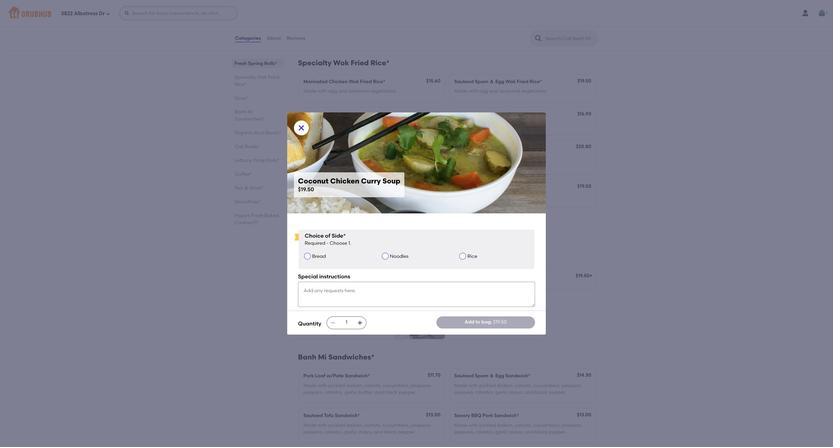Task type: locate. For each thing, give the bounding box(es) containing it.
egg down house pork ＆ shrimp wok fried rice*
[[480, 194, 489, 200]]

pickled for sandwich*
[[329, 423, 345, 429]]

lettuce, up inside.
[[480, 24, 497, 30]]

specialty up marinated
[[298, 59, 332, 67]]

two
[[493, 31, 502, 37]]

0 vertical spatial spam
[[475, 79, 489, 85]]

2 svg image from the left
[[358, 320, 363, 326]]

with down marinated
[[318, 88, 328, 94]]

0 vertical spatial banh
[[235, 109, 247, 115]]

with
[[318, 24, 328, 30], [469, 24, 479, 30], [530, 31, 540, 37], [318, 88, 328, 94], [469, 88, 479, 94], [318, 121, 328, 127], [469, 121, 479, 127], [469, 154, 479, 160], [304, 161, 313, 167], [318, 194, 328, 200], [469, 194, 479, 200], [318, 227, 328, 233], [318, 383, 328, 389], [469, 383, 479, 389], [318, 423, 328, 429], [469, 423, 479, 429]]

curry for coconut chicken curry soup
[[345, 300, 358, 306]]

daikon, up butter,
[[346, 383, 363, 389]]

with down house
[[469, 194, 479, 200]]

jalapeno inside made with pickled daikon, carrots, cucumbers, jalapeno peppers, cilantro, garlic butter, and black pepper.
[[411, 383, 431, 389]]

made for savory bbq pork sandwich*
[[455, 423, 468, 429]]

made with egg and seasonal vegetables. down savory bbq pork wok fried rice*
[[455, 121, 548, 127]]

1 horizontal spatial specialty
[[298, 59, 332, 67]]

special
[[298, 274, 318, 280]]

seasonal down house pork ＆ shrimp wok fried rice*
[[500, 194, 520, 200]]

choose
[[330, 241, 348, 246]]

tea
[[235, 185, 243, 191]]

made inside "made with lettuce, bean sprouts, cilantro, and rice vermicelli inside. two rolls served with peanut sauce."
[[455, 24, 468, 30]]

made with egg and seasonal vegetables. for pepper
[[304, 194, 397, 200]]

made for sauteed tofu sandwich*
[[304, 423, 317, 429]]

more*
[[250, 185, 264, 191]]

peppers, up savory bbq pork sandwich*
[[455, 390, 475, 396]]

made with egg and seasonal vegetables.
[[304, 88, 397, 94], [455, 88, 548, 94], [304, 121, 397, 127], [455, 121, 548, 127], [455, 154, 548, 160], [304, 194, 397, 200], [455, 194, 548, 200], [304, 227, 397, 233]]

2 bbq from the top
[[472, 413, 482, 419]]

svg image
[[331, 320, 336, 326], [358, 320, 363, 326]]

1 horizontal spatial bean
[[498, 24, 510, 30]]

peppers, for tofu
[[304, 430, 324, 435]]

lemongrass
[[304, 154, 332, 160]]

ribeye
[[333, 154, 348, 160]]

coconut up 'quantity' on the left bottom
[[304, 300, 324, 306]]

coconut chicken curry soup $19.50
[[298, 177, 401, 193]]

banh up 'loaf'
[[298, 353, 317, 362]]

made with egg and seasonal vegetables. for spam
[[455, 88, 548, 94]]

soup right noodle at the left bottom
[[335, 274, 347, 280]]

daikon, for ＆
[[497, 383, 514, 389]]

and inside "made with lettuce, bean sprouts, cilantro, and rice vermicelli inside. two rolls served with peanut sauce."
[[550, 24, 559, 30]]

fresh spring rolls* tab
[[235, 60, 282, 67]]

with down sirloin
[[469, 154, 479, 160]]

lettuce,
[[386, 24, 403, 30], [480, 24, 497, 30]]

made for top sirloin wok fried rice*
[[455, 154, 468, 160]]

seasonal inside button
[[349, 227, 369, 233]]

seasonal for sauteed tofu wok fried rice*
[[349, 121, 369, 127]]

black for sauteed tofu sandwich*
[[384, 430, 397, 435]]

＆
[[490, 79, 495, 85], [314, 145, 319, 150], [482, 184, 487, 190], [244, 185, 249, 191], [490, 374, 495, 379]]

rolls*
[[265, 61, 278, 66], [267, 158, 280, 163]]

egg down marinated chicken wok fried rice*
[[329, 88, 338, 94]]

pickled down savory bbq pork sandwich*
[[480, 423, 496, 429]]

0 vertical spatial curry
[[361, 177, 381, 185]]

egg down savory bbq pork wok fried rice*
[[480, 121, 489, 127]]

made for sauteed spam ＆ egg wok fried rice*
[[455, 88, 468, 94]]

$13.00 for savory bbq pork sandwich*
[[578, 413, 592, 418]]

pickled inside made with pickled daikon, carrots, cucumbers, jalapeno peppers, cilantro, garlic butter, and black pepper.
[[329, 383, 345, 389]]

black for savory bbq pork sandwich*
[[535, 430, 548, 435]]

0 horizontal spatial specialty wok fried rice*
[[235, 74, 280, 87]]

egg down black pepper shrimp wok fried rice* at the left of page
[[329, 194, 338, 200]]

mi
[[248, 109, 253, 115], [318, 353, 327, 362]]

rice*
[[371, 59, 390, 67], [373, 79, 386, 85], [530, 79, 543, 85], [235, 82, 247, 87], [359, 112, 372, 117], [519, 112, 531, 117], [354, 145, 366, 150], [504, 145, 516, 150], [378, 184, 390, 190], [530, 184, 542, 190]]

tea ＆ more* tab
[[235, 185, 282, 192]]

0 horizontal spatial sandwiches*
[[235, 116, 265, 122]]

2 lettuce, from the left
[[480, 24, 497, 30]]

egg for sirloin
[[480, 154, 489, 160]]

cilantro, inside made with bean sprouts, green leaf lettuce, cilantro, wrapped in rice noodle paper
[[404, 24, 423, 30]]

cilantro, down savory bbq pork sandwich*
[[476, 430, 495, 435]]

egg for banh mi sandwiches*
[[496, 374, 505, 379]]

pepper. inside made with pickled daikon, carrots, cucumbers, jalapeno peppers, cilantro, garlic butter, and black pepper.
[[399, 390, 417, 396]]

1 button
[[819, 7, 829, 19]]

1 tofu from the top
[[324, 112, 334, 117]]

svg image
[[819, 9, 827, 17], [124, 10, 130, 16], [106, 12, 110, 16], [298, 124, 306, 132]]

bean up in at the left top of page
[[329, 24, 341, 30]]

egg
[[329, 88, 338, 94], [480, 88, 489, 94], [329, 121, 338, 127], [480, 121, 489, 127], [480, 154, 489, 160], [314, 161, 323, 167], [329, 194, 338, 200], [480, 194, 489, 200], [329, 227, 338, 233]]

house
[[455, 184, 469, 190]]

with down savory bbq pork wok fried rice*
[[469, 121, 479, 127]]

cali bowls* tab
[[235, 143, 282, 150]]

rice inside made with bean sprouts, green leaf lettuce, cilantro, wrapped in rice noodle paper
[[331, 31, 339, 37]]

with down the lemongrass
[[304, 161, 313, 167]]

egg for specialty wok fried rice*
[[496, 79, 505, 85]]

sirloin
[[464, 145, 479, 150]]

1 vertical spatial specialty wok fried rice*
[[235, 74, 280, 87]]

1 spam from the top
[[475, 79, 489, 85]]

0 horizontal spatial soup
[[335, 274, 347, 280]]

peppers, inside made with pickled daikon, carrots, cucumbers, jalapeno peppers, cilantro, garlic butter, and black pepper.
[[304, 390, 324, 396]]

smoothies*
[[235, 199, 261, 205]]

1 horizontal spatial curry
[[361, 177, 381, 185]]

spring
[[249, 61, 264, 66]]

$16.90 for sauteed tofu wok fried rice*
[[427, 111, 441, 117]]

jalapeno for sauteed tofu sandwich*
[[411, 423, 431, 429]]

made with egg and seasonal vegetables. for tofu
[[304, 121, 397, 127]]

1 bbq from the top
[[472, 112, 482, 117]]

fried
[[351, 59, 369, 67], [268, 74, 280, 80], [361, 79, 372, 85], [517, 79, 529, 85], [347, 112, 358, 117], [506, 112, 518, 117], [341, 145, 353, 150], [491, 145, 503, 150], [365, 184, 376, 190], [517, 184, 528, 190]]

0 vertical spatial egg
[[496, 79, 505, 85]]

daikon,
[[346, 383, 363, 389], [497, 383, 514, 389], [346, 423, 363, 429], [497, 423, 514, 429]]

about
[[267, 35, 281, 41]]

peppers, for spam
[[455, 390, 475, 396]]

0 vertical spatial chicken
[[329, 79, 348, 85]]

fresh
[[235, 61, 247, 66], [252, 213, 264, 219]]

0 horizontal spatial bowls*
[[245, 144, 260, 150]]

0 horizontal spatial banh
[[235, 109, 247, 115]]

daikon, for sandwich*
[[346, 423, 363, 429]]

about button
[[267, 26, 281, 51]]

seasonal for top sirloin wok fried rice*
[[500, 154, 520, 160]]

sauteed
[[455, 79, 474, 85], [304, 112, 323, 117], [455, 374, 474, 379], [304, 413, 323, 419]]

made with bean sprouts, green leaf lettuce, cilantro, wrapped in rice noodle paper button
[[300, 10, 445, 44]]

made with egg and seasonal vegetables. down house pork ＆ shrimp wok fried rice*
[[455, 194, 548, 200]]

hope's fresh baked cookies!!!*
[[235, 213, 279, 226]]

coffee* tab
[[235, 171, 282, 178]]

fresh inside hope's fresh baked cookies!!!*
[[252, 213, 264, 219]]

pepper down the lemongrass
[[318, 184, 335, 190]]

pepper left shrimp.
[[385, 154, 401, 160]]

egg for spam
[[480, 88, 489, 94]]

bbq
[[472, 112, 482, 117], [472, 413, 482, 419]]

made with pickled daikon, carrots, cucumbers, jalapeno peppers, cilantro, garlic mayo, and black pepper.
[[455, 383, 582, 396], [304, 423, 431, 435], [455, 423, 582, 435]]

1 horizontal spatial rice
[[560, 24, 569, 30]]

carrots, inside made with pickled daikon, carrots, cucumbers, jalapeno peppers, cilantro, garlic butter, and black pepper.
[[364, 383, 382, 389]]

made with pickled daikon, carrots, cucumbers, jalapeno peppers, cilantro, garlic mayo, and black pepper. for sauteed tofu sandwich*
[[304, 423, 431, 435]]

specialty inside tab
[[235, 74, 256, 80]]

1 horizontal spatial $13.00
[[578, 413, 592, 418]]

tofu
[[324, 112, 334, 117], [324, 413, 334, 419]]

2 $13.00 from the left
[[578, 413, 592, 418]]

rice right in at the left top of page
[[331, 31, 339, 37]]

0 vertical spatial rice
[[560, 24, 569, 30]]

1 vertical spatial curry
[[345, 300, 358, 306]]

1 vertical spatial rice
[[331, 31, 339, 37]]

soup*
[[235, 95, 249, 101], [298, 254, 320, 262]]

2 bean from the left
[[498, 24, 510, 30]]

2 tofu from the top
[[324, 413, 334, 419]]

savory bbq pork wok fried rice*
[[455, 112, 531, 117]]

with down sauteed spam ＆ egg sandwich*
[[469, 383, 479, 389]]

2 $16.90 from the left
[[578, 111, 592, 117]]

daikon, inside made with pickled daikon, carrots, cucumbers, jalapeno peppers, cilantro, garlic butter, and black pepper.
[[346, 383, 363, 389]]

cilantro, down sauteed spam ＆ egg sandwich*
[[476, 390, 495, 396]]

1 sprouts, from the left
[[342, 24, 360, 30]]

sprouts, up noodle
[[342, 24, 360, 30]]

sauteed for sauteed tofu sandwich*
[[304, 413, 323, 419]]

seasonal down sauteed tofu wok fried rice*
[[349, 121, 369, 127]]

0 vertical spatial specialty
[[298, 59, 332, 67]]

fresh up cookies!!!*
[[252, 213, 264, 219]]

$19.50 +
[[576, 273, 593, 279]]

spicy noodle soup button
[[300, 270, 445, 290]]

coconut for coconut chicken curry soup
[[304, 300, 324, 306]]

soup* tab
[[235, 95, 282, 102]]

peppers, for loaf
[[304, 390, 324, 396]]

0 horizontal spatial $20.80
[[426, 144, 441, 150]]

turf
[[320, 145, 329, 150]]

chicken down ribeye
[[331, 177, 360, 185]]

peppers,
[[304, 390, 324, 396], [455, 390, 475, 396], [304, 430, 324, 435], [455, 430, 475, 435]]

1 vertical spatial banh mi sandwiches*
[[298, 353, 375, 362]]

pickled down sauteed tofu sandwich*
[[329, 423, 345, 429]]

chicken
[[329, 79, 348, 85], [331, 177, 360, 185], [325, 300, 344, 306]]

0 horizontal spatial rice
[[331, 31, 339, 37]]

pepper inside lemongrass ribeye beef and black pepper shrimp.  made with egg and seasonal vegetables.
[[385, 154, 401, 160]]

bean up rolls
[[498, 24, 510, 30]]

2 spam from the top
[[475, 374, 489, 379]]

egg up of
[[329, 227, 338, 233]]

1 savory from the top
[[455, 112, 471, 117]]

1 vertical spatial egg
[[496, 374, 505, 379]]

with down sauteed tofu wok fried rice*
[[318, 121, 328, 127]]

seasonal down sauteed spam ＆ egg wok fried rice* on the right top of the page
[[500, 88, 520, 94]]

lettuce wrap rolls* tab
[[235, 157, 282, 164]]

vegetables. for black pepper shrimp wok fried rice*
[[371, 194, 397, 200]]

＆ inside tea ＆ more* tab
[[244, 185, 249, 191]]

curry down lemongrass ribeye beef and black pepper shrimp.  made with egg and seasonal vegetables.
[[361, 177, 381, 185]]

banh mi sandwiches* up pork loaf w/pate sandwich* in the left of the page
[[298, 353, 375, 362]]

seasonal for savory bbq pork wok fried rice*
[[500, 121, 520, 127]]

peppers, down savory bbq pork sandwich*
[[455, 430, 475, 435]]

1 lettuce, from the left
[[386, 24, 403, 30]]

sprouts, inside "made with lettuce, bean sprouts, cilantro, and rice vermicelli inside. two rolls served with peanut sauce."
[[511, 24, 529, 30]]

cucumbers, for savory bbq pork sandwich*
[[534, 423, 561, 429]]

＆ for $15.60
[[490, 79, 495, 85]]

0 horizontal spatial lettuce,
[[386, 24, 403, 30]]

black pepper shrimp wok fried rice*
[[304, 184, 390, 190]]

bowls*
[[266, 130, 281, 136], [245, 144, 260, 150]]

1 vertical spatial soup*
[[298, 254, 320, 262]]

egg inside lemongrass ribeye beef and black pepper shrimp.  made with egg and seasonal vegetables.
[[314, 161, 323, 167]]

paper
[[357, 31, 371, 37]]

$20.80
[[426, 144, 441, 150], [577, 144, 592, 150]]

rolls* right wrap at the top of page
[[267, 158, 280, 163]]

cilantro, down w/pate
[[325, 390, 344, 396]]

egg down top sirloin wok fried rice*
[[480, 154, 489, 160]]

with up in at the left top of page
[[318, 24, 328, 30]]

soup inside coconut chicken curry soup $19.50
[[383, 177, 401, 185]]

black for sauteed spam ＆ egg sandwich*
[[535, 390, 548, 396]]

coconut
[[298, 177, 329, 185], [304, 300, 324, 306]]

soup* down the required
[[298, 254, 320, 262]]

1 horizontal spatial banh
[[298, 353, 317, 362]]

made with egg and seasonal vegetables. down marinated chicken wok fried rice*
[[304, 88, 397, 94]]

0 horizontal spatial soup*
[[235, 95, 249, 101]]

with down 'loaf'
[[318, 383, 328, 389]]

2 vertical spatial chicken
[[325, 300, 344, 306]]

seasonal up 1.
[[349, 227, 369, 233]]

seasonal down coconut chicken curry soup $19.50
[[349, 194, 369, 200]]

made for black pepper shrimp wok fried rice*
[[304, 194, 317, 200]]

made with pickled daikon, carrots, cucumbers, jalapeno peppers, cilantro, garlic mayo, and black pepper. for sauteed spam ＆ egg sandwich*
[[455, 383, 582, 396]]

pickled down sauteed spam ＆ egg sandwich*
[[480, 383, 496, 389]]

seasonal down top sirloin wok fried rice*
[[500, 154, 520, 160]]

cilantro, down sauteed tofu sandwich*
[[325, 430, 344, 435]]

1 vertical spatial mi
[[318, 353, 327, 362]]

2 vertical spatial soup
[[359, 300, 371, 306]]

1 horizontal spatial mi
[[318, 353, 327, 362]]

0 vertical spatial bowls*
[[266, 130, 281, 136]]

soup* up banh mi sandwiches* tab
[[235, 95, 249, 101]]

with down black pepper shrimp wok fried rice* at the left of page
[[318, 194, 328, 200]]

mi up 'loaf'
[[318, 353, 327, 362]]

vegetables. for sauteed spam ＆ egg wok fried rice*
[[522, 88, 548, 94]]

peppers, down sauteed tofu sandwich*
[[304, 430, 324, 435]]

pepper. for sauteed spam ＆ egg sandwich*
[[549, 390, 567, 396]]

jalapeno for sauteed spam ＆ egg sandwich*
[[562, 383, 582, 389]]

bowls* right cali
[[245, 144, 260, 150]]

specialty wok fried rice* up marinated chicken wok fried rice*
[[298, 59, 390, 67]]

bowls* right the acai
[[266, 130, 281, 136]]

peppers, down 'loaf'
[[304, 390, 324, 396]]

1 $16.90 from the left
[[427, 111, 441, 117]]

sprouts,
[[342, 24, 360, 30], [511, 24, 529, 30]]

made with egg and seasonal vegetables. up side*
[[304, 227, 397, 233]]

curry inside coconut chicken curry soup $19.50
[[361, 177, 381, 185]]

1 horizontal spatial banh mi sandwiches*
[[298, 353, 375, 362]]

svg image inside '1' button
[[819, 9, 827, 17]]

rice* inside tab
[[235, 82, 247, 87]]

1 vertical spatial soup
[[335, 274, 347, 280]]

with right served
[[530, 31, 540, 37]]

rice up sauce.
[[560, 24, 569, 30]]

1 vertical spatial savory
[[455, 413, 471, 419]]

fried inside specialty wok fried rice*
[[268, 74, 280, 80]]

seasonal
[[349, 88, 369, 94], [500, 88, 520, 94], [349, 121, 369, 127], [500, 121, 520, 127], [500, 154, 520, 160], [335, 161, 355, 167], [349, 194, 369, 200], [500, 194, 520, 200], [349, 227, 369, 233]]

1 vertical spatial rolls*
[[267, 158, 280, 163]]

0 vertical spatial soup
[[383, 177, 401, 185]]

1 bean from the left
[[329, 24, 341, 30]]

1 horizontal spatial fresh
[[252, 213, 264, 219]]

carrots, for sauteed tofu sandwich*
[[364, 423, 382, 429]]

lettuce
[[235, 158, 252, 163]]

cilantro, inside made with pickled daikon, carrots, cucumbers, jalapeno peppers, cilantro, garlic butter, and black pepper.
[[325, 390, 344, 396]]

$16.90
[[427, 111, 441, 117], [578, 111, 592, 117]]

0 horizontal spatial black
[[304, 184, 317, 190]]

banh mi sandwiches*
[[235, 109, 265, 122], [298, 353, 375, 362]]

1 vertical spatial banh
[[298, 353, 317, 362]]

vegetables. for top sirloin wok fried rice*
[[522, 154, 548, 160]]

2 sprouts, from the left
[[511, 24, 529, 30]]

garlic for w/pate
[[345, 390, 358, 396]]

cilantro, right leaf
[[404, 24, 423, 30]]

0 vertical spatial coconut
[[298, 177, 329, 185]]

1 vertical spatial coconut
[[304, 300, 324, 306]]

0 horizontal spatial svg image
[[331, 320, 336, 326]]

1 horizontal spatial soup
[[359, 300, 371, 306]]

1 horizontal spatial svg image
[[358, 320, 363, 326]]

top sirloin wok fried rice*
[[455, 145, 516, 150]]

egg down sauteed spam ＆ egg wok fried rice* on the right top of the page
[[480, 88, 489, 94]]

savory for savory bbq pork sandwich*
[[455, 413, 471, 419]]

garlic down savory bbq pork sandwich*
[[496, 430, 509, 435]]

black inside lemongrass ribeye beef and black pepper shrimp.  made with egg and seasonal vegetables.
[[371, 154, 384, 160]]

1 horizontal spatial $16.90
[[578, 111, 592, 117]]

+
[[590, 273, 593, 279]]

0 horizontal spatial curry
[[345, 300, 358, 306]]

0 vertical spatial soup*
[[235, 95, 249, 101]]

made inside made with pickled daikon, carrots, cucumbers, jalapeno peppers, cilantro, garlic butter, and black pepper.
[[304, 383, 317, 389]]

sandwiches*
[[235, 116, 265, 122], [329, 353, 375, 362]]

1 $20.80 from the left
[[426, 144, 441, 150]]

0 vertical spatial rolls*
[[265, 61, 278, 66]]

black down the lemongrass
[[304, 184, 317, 190]]

2 egg from the top
[[496, 374, 505, 379]]

black inside made with pickled daikon, carrots, cucumbers, jalapeno peppers, cilantro, garlic butter, and black pepper.
[[385, 390, 398, 396]]

spam
[[475, 79, 489, 85], [475, 374, 489, 379]]

seasonal for black pepper shrimp wok fried rice*
[[349, 194, 369, 200]]

0 horizontal spatial fresh
[[235, 61, 247, 66]]

garlic down sauteed tofu sandwich*
[[345, 430, 358, 435]]

1 horizontal spatial $20.80
[[577, 144, 592, 150]]

1 $13.00 from the left
[[427, 413, 441, 418]]

daikon, down savory bbq pork sandwich*
[[497, 423, 514, 429]]

with down savory bbq pork sandwich*
[[469, 423, 479, 429]]

1 vertical spatial spam
[[475, 374, 489, 379]]

1 horizontal spatial black
[[371, 154, 384, 160]]

1 horizontal spatial bowls*
[[266, 130, 281, 136]]

mi down soup* "tab"
[[248, 109, 253, 115]]

choice of side* required - choose 1.
[[305, 233, 352, 246]]

0 vertical spatial black
[[371, 154, 384, 160]]

made with pickled daikon, carrots, cucumbers, jalapeno peppers, cilantro, garlic butter, and black pepper.
[[304, 383, 431, 396]]

coconut down the lemongrass
[[298, 177, 329, 185]]

egg down sauteed tofu wok fried rice*
[[329, 121, 338, 127]]

cucumbers, inside made with pickled daikon, carrots, cucumbers, jalapeno peppers, cilantro, garlic butter, and black pepper.
[[383, 383, 410, 389]]

with inside made with bean sprouts, green leaf lettuce, cilantro, wrapped in rice noodle paper
[[318, 24, 328, 30]]

0 vertical spatial tofu
[[324, 112, 334, 117]]

0 horizontal spatial shrimp
[[336, 184, 352, 190]]

garlic down sauteed spam ＆ egg sandwich*
[[496, 390, 509, 396]]

chicken inside coconut chicken curry soup $19.50
[[331, 177, 360, 185]]

garlic left butter,
[[345, 390, 358, 396]]

egg down the lemongrass
[[314, 161, 323, 167]]

specialty down spring
[[235, 74, 256, 80]]

made with egg and seasonal vegetables. down sauteed spam ＆ egg wok fried rice* on the right top of the page
[[455, 88, 548, 94]]

0 horizontal spatial banh mi sandwiches*
[[235, 109, 265, 122]]

shrimp
[[336, 184, 352, 190], [488, 184, 504, 190]]

garlic inside made with pickled daikon, carrots, cucumbers, jalapeno peppers, cilantro, garlic butter, and black pepper.
[[345, 390, 358, 396]]

fresh left spring
[[235, 61, 247, 66]]

cilantro, for pork loaf w/pate sandwich*
[[325, 390, 344, 396]]

1 horizontal spatial lettuce,
[[480, 24, 497, 30]]

pickled down pork loaf w/pate sandwich* in the left of the page
[[329, 383, 345, 389]]

black for pork loaf w/pate sandwich*
[[385, 390, 398, 396]]

1 horizontal spatial pepper
[[385, 154, 401, 160]]

2 horizontal spatial soup
[[383, 177, 401, 185]]

0 vertical spatial savory
[[455, 112, 471, 117]]

0 horizontal spatial mi
[[248, 109, 253, 115]]

banh mi sandwiches* up organic
[[235, 109, 265, 122]]

daikon, down sauteed tofu sandwich*
[[346, 423, 363, 429]]

made with egg and seasonal vegetables. down top sirloin wok fried rice*
[[455, 154, 548, 160]]

1 vertical spatial chicken
[[331, 177, 360, 185]]

1 vertical spatial pepper
[[318, 184, 335, 190]]

soup down lemongrass ribeye beef and black pepper shrimp.  made with egg and seasonal vegetables.
[[383, 177, 401, 185]]

coconut for coconut chicken curry soup $19.50
[[298, 177, 329, 185]]

specialty wok fried rice*
[[298, 59, 390, 67], [235, 74, 280, 87]]

specialty wok fried rice* down fresh spring rolls*
[[235, 74, 280, 87]]

banh up organic
[[235, 109, 247, 115]]

mayo,
[[510, 390, 524, 396], [359, 430, 373, 435], [510, 430, 524, 435]]

seasonal down marinated chicken wok fried rice*
[[349, 88, 369, 94]]

fresh spring rolls*
[[235, 61, 278, 66]]

1 egg from the top
[[496, 79, 505, 85]]

sauce.
[[558, 31, 573, 37]]

seasonal for house pork ＆ shrimp wok fried rice*
[[500, 194, 520, 200]]

shrimp.
[[402, 154, 420, 160]]

curry up input item quantity number field
[[345, 300, 358, 306]]

0 horizontal spatial bean
[[329, 24, 341, 30]]

lettuce, right leaf
[[386, 24, 403, 30]]

egg for pepper
[[329, 194, 338, 200]]

0 vertical spatial banh mi sandwiches*
[[235, 109, 265, 122]]

lettuce, inside made with bean sprouts, green leaf lettuce, cilantro, wrapped in rice noodle paper
[[386, 24, 403, 30]]

coconut inside coconut chicken curry soup $19.50
[[298, 177, 329, 185]]

black right beef
[[371, 154, 384, 160]]

svg image right input item quantity number field
[[358, 320, 363, 326]]

coconut chicken curry soup image
[[395, 296, 445, 340]]

1 vertical spatial bowls*
[[245, 144, 260, 150]]

cilantro, up search icon
[[530, 24, 549, 30]]

1 horizontal spatial sandwiches*
[[329, 353, 375, 362]]

1 vertical spatial specialty
[[235, 74, 256, 80]]

2 $20.80 from the left
[[577, 144, 592, 150]]

seasonal down ribeye
[[335, 161, 355, 167]]

with down sauteed spam ＆ egg wok fried rice* on the right top of the page
[[469, 88, 479, 94]]

rice inside "made with lettuce, bean sprouts, cilantro, and rice vermicelli inside. two rolls served with peanut sauce."
[[560, 24, 569, 30]]

cilantro, for sauteed tofu sandwich*
[[325, 430, 344, 435]]

hope's
[[235, 213, 250, 219]]

0 vertical spatial bbq
[[472, 112, 482, 117]]

specialty
[[298, 59, 332, 67], [235, 74, 256, 80]]

0 vertical spatial specialty wok fried rice*
[[298, 59, 390, 67]]

sauteed spam ＆ egg sandwich*
[[455, 374, 531, 379]]

banh mi sandwiches* tab
[[235, 109, 282, 123]]

0 horizontal spatial sprouts,
[[342, 24, 360, 30]]

cilantro, inside "made with lettuce, bean sprouts, cilantro, and rice vermicelli inside. two rolls served with peanut sauce."
[[530, 24, 549, 30]]

pickled for ＆
[[480, 383, 496, 389]]

1 vertical spatial fresh
[[252, 213, 264, 219]]

garlic for pork
[[496, 430, 509, 435]]

seasonal inside lemongrass ribeye beef and black pepper shrimp.  made with egg and seasonal vegetables.
[[335, 161, 355, 167]]

egg
[[496, 79, 505, 85], [496, 374, 505, 379]]

0 vertical spatial sandwiches*
[[235, 116, 265, 122]]

jalapeno for pork loaf w/pate sandwich*
[[411, 383, 431, 389]]

rolls* right spring
[[265, 61, 278, 66]]

1 horizontal spatial shrimp
[[488, 184, 504, 190]]

0 vertical spatial fresh
[[235, 61, 247, 66]]

made for sauteed tofu wok fried rice*
[[304, 121, 317, 127]]

1 horizontal spatial sprouts,
[[511, 24, 529, 30]]

house pork ＆ shrimp wok fried rice*
[[455, 184, 542, 190]]

pickled
[[329, 383, 345, 389], [480, 383, 496, 389], [329, 423, 345, 429], [480, 423, 496, 429]]

1 vertical spatial tofu
[[324, 413, 334, 419]]

wok inside specialty wok fried rice*
[[257, 74, 267, 80]]

0 horizontal spatial $13.00
[[427, 413, 441, 418]]

soup for coconut chicken curry soup
[[359, 300, 371, 306]]

soup for coconut chicken curry soup $19.50
[[383, 177, 401, 185]]

rice
[[560, 24, 569, 30], [331, 31, 339, 37]]

0 vertical spatial pepper
[[385, 154, 401, 160]]

0 horizontal spatial $16.90
[[427, 111, 441, 117]]

tofu for pickled
[[324, 413, 334, 419]]

2 savory from the top
[[455, 413, 471, 419]]

sandwiches* up pork loaf w/pate sandwich* in the left of the page
[[329, 353, 375, 362]]

1 vertical spatial bbq
[[472, 413, 482, 419]]

0 vertical spatial mi
[[248, 109, 253, 115]]

with up vermicelli
[[469, 24, 479, 30]]

mi inside banh mi sandwiches*
[[248, 109, 253, 115]]

in
[[326, 31, 330, 37]]

soup down spicy noodle soup button
[[359, 300, 371, 306]]

bean inside "made with lettuce, bean sprouts, cilantro, and rice vermicelli inside. two rolls served with peanut sauce."
[[498, 24, 510, 30]]

peanut
[[541, 31, 557, 37]]

seasonal down savory bbq pork wok fried rice*
[[500, 121, 520, 127]]

0 horizontal spatial specialty
[[235, 74, 256, 80]]



Task type: describe. For each thing, give the bounding box(es) containing it.
add
[[465, 320, 475, 325]]

vegetables. for house pork ＆ shrimp wok fried rice*
[[522, 194, 548, 200]]

cilantro, for savory bbq pork sandwich*
[[476, 430, 495, 435]]

tofu for egg
[[324, 112, 334, 117]]

$15.60
[[427, 78, 441, 84]]

noodle
[[340, 31, 356, 37]]

cali
[[235, 144, 244, 150]]

1
[[827, 10, 829, 16]]

daikon, for w/pate
[[346, 383, 363, 389]]

spicy noodle soup
[[304, 274, 347, 280]]

sprouts, inside made with bean sprouts, green leaf lettuce, cilantro, wrapped in rice noodle paper
[[342, 24, 360, 30]]

jalapeno for savory bbq pork sandwich*
[[562, 423, 582, 429]]

$16.90 for savory bbq pork wok fried rice*
[[578, 111, 592, 117]]

banh inside banh mi sandwiches*
[[235, 109, 247, 115]]

pepper. for sauteed tofu sandwich*
[[398, 430, 416, 435]]

sauteed spam ＆ egg wok fried rice*
[[455, 79, 543, 85]]

1 vertical spatial sandwiches*
[[329, 353, 375, 362]]

＆ for $11.70
[[490, 374, 495, 379]]

leaf
[[376, 24, 384, 30]]

sauteed tofu wok fried rice*
[[304, 112, 372, 117]]

soup* inside "tab"
[[235, 95, 249, 101]]

sauteed for sauteed tofu wok fried rice*
[[304, 112, 323, 117]]

egg for pork
[[480, 194, 489, 200]]

with down sauteed tofu sandwich*
[[318, 423, 328, 429]]

made with pickled daikon, carrots, cucumbers, jalapeno peppers, cilantro, garlic mayo, and black pepper. for savory bbq pork sandwich*
[[455, 423, 582, 435]]

vegetables. inside lemongrass ribeye beef and black pepper shrimp.  made with egg and seasonal vegetables.
[[356, 161, 383, 167]]

vermicelli
[[455, 31, 476, 37]]

spicy
[[304, 274, 316, 280]]

surf ＆ turf wok fried rice*
[[304, 145, 366, 150]]

made with egg and seasonal vegetables. for pork
[[455, 194, 548, 200]]

peppers, for bbq
[[455, 430, 475, 435]]

daikon, for pork
[[497, 423, 514, 429]]

search icon image
[[535, 34, 543, 42]]

seasonal for sauteed spam ＆ egg wok fried rice*
[[500, 88, 520, 94]]

banh mi sandwiches* inside tab
[[235, 109, 265, 122]]

wrapped
[[304, 31, 324, 37]]

mayo, for savory bbq pork sandwich*
[[510, 430, 524, 435]]

bread
[[312, 254, 326, 260]]

hope's fresh baked cookies!!!* tab
[[235, 212, 282, 227]]

made with egg and seasonal vegetables. inside made with egg and seasonal vegetables. button
[[304, 227, 397, 233]]

coffee*
[[235, 172, 253, 177]]

tea ＆ more*
[[235, 185, 264, 191]]

specialty wok fried rice* tab
[[235, 74, 282, 88]]

bean inside made with bean sprouts, green leaf lettuce, cilantro, wrapped in rice noodle paper
[[329, 24, 341, 30]]

top
[[455, 145, 463, 150]]

chicken for coconut chicken curry soup
[[325, 300, 344, 306]]

made with egg and seasonal vegetables. for bbq
[[455, 121, 548, 127]]

baked
[[265, 213, 279, 219]]

3822 albatross dr
[[61, 10, 105, 16]]

bbq for egg
[[472, 112, 482, 117]]

vegetables. for savory bbq pork wok fried rice*
[[522, 121, 548, 127]]

carrots, for savory bbq pork sandwich*
[[515, 423, 533, 429]]

lettuce, inside "made with lettuce, bean sprouts, cilantro, and rice vermicelli inside. two rolls served with peanut sauce."
[[480, 24, 497, 30]]

with up of
[[318, 227, 328, 233]]

noodles
[[390, 254, 409, 260]]

cookies!!!*
[[235, 220, 259, 226]]

2 shrimp from the left
[[488, 184, 504, 190]]

mayo, for sauteed tofu sandwich*
[[359, 430, 373, 435]]

$20.80 for lemongrass ribeye beef and black pepper shrimp.  made with egg and seasonal vegetables.
[[426, 144, 441, 150]]

pickled for pork
[[480, 423, 496, 429]]

vegetables. for marinated chicken wok fried rice*
[[371, 88, 397, 94]]

cali bowls*
[[235, 144, 260, 150]]

organic acai bowls*
[[235, 130, 281, 136]]

butter,
[[359, 390, 374, 396]]

bowls* inside tab
[[245, 144, 260, 150]]

$13.00 for sauteed tofu sandwich*
[[427, 413, 441, 418]]

wrap
[[254, 158, 266, 163]]

curry for coconut chicken curry soup $19.50
[[361, 177, 381, 185]]

made with lettuce, bean sprouts, cilantro, and rice vermicelli inside. two rolls served with peanut sauce.
[[455, 24, 573, 37]]

$19.50 inside coconut chicken curry soup $19.50
[[298, 186, 314, 193]]

made with bean sprouts, green leaf lettuce, cilantro, wrapped in rice noodle paper
[[304, 24, 423, 37]]

seasonal for marinated chicken wok fried rice*
[[349, 88, 369, 94]]

vegetables. inside button
[[371, 227, 397, 233]]

special instructions
[[298, 274, 351, 280]]

chicken for coconut chicken curry soup $19.50
[[331, 177, 360, 185]]

beef
[[349, 154, 360, 160]]

categories
[[235, 35, 261, 41]]

cucumbers, for pork loaf w/pate sandwich*
[[383, 383, 410, 389]]

rolls* for fresh spring rolls*
[[265, 61, 278, 66]]

＆ for $19.50
[[482, 184, 487, 190]]

rice
[[468, 254, 478, 260]]

made with egg and seasonal vegetables. for sirloin
[[455, 154, 548, 160]]

with inside made with pickled daikon, carrots, cucumbers, jalapeno peppers, cilantro, garlic butter, and black pepper.
[[318, 383, 328, 389]]

lemongrass ribeye beef and black pepper shrimp.  made with egg and seasonal vegetables.
[[304, 154, 434, 167]]

Search Cali Banh Mi search field
[[545, 35, 597, 42]]

choice
[[305, 233, 324, 239]]

and inside button
[[339, 227, 348, 233]]

lettuce wrap rolls*
[[235, 158, 280, 163]]

acai
[[255, 130, 265, 136]]

quantity
[[298, 321, 322, 327]]

made with lettuce, bean sprouts, cilantro, and rice vermicelli inside. two rolls served with peanut sauce. button
[[451, 10, 596, 44]]

with inside lemongrass ribeye beef and black pepper shrimp.  made with egg and seasonal vegetables.
[[304, 161, 313, 167]]

marinated chicken wok fried rice*
[[304, 79, 386, 85]]

made for marinated chicken wok fried rice*
[[304, 88, 317, 94]]

pork loaf w/pate sandwich*
[[304, 374, 370, 379]]

made for sauteed spam ＆ egg sandwich*
[[455, 383, 468, 389]]

to
[[476, 320, 481, 325]]

pepper. for savory bbq pork sandwich*
[[549, 430, 567, 435]]

1 shrimp from the left
[[336, 184, 352, 190]]

green
[[361, 24, 375, 30]]

savory for savory bbq pork wok fried rice*
[[455, 112, 471, 117]]

Special instructions text field
[[298, 282, 536, 307]]

pepper. for pork loaf w/pate sandwich*
[[399, 390, 417, 396]]

add to bag: $19.50
[[465, 320, 507, 325]]

bbq for pickled
[[472, 413, 482, 419]]

marinated
[[304, 79, 328, 85]]

made
[[304, 24, 317, 30]]

cucumbers, for sauteed spam ＆ egg sandwich*
[[534, 383, 561, 389]]

garlic for ＆
[[496, 390, 509, 396]]

1 vertical spatial black
[[304, 184, 317, 190]]

of
[[325, 233, 331, 239]]

Input item quantity number field
[[340, 317, 354, 329]]

reviews button
[[287, 26, 306, 51]]

made with egg and seasonal vegetables. button
[[300, 213, 445, 240]]

noodle
[[317, 274, 334, 280]]

made inside lemongrass ribeye beef and black pepper shrimp.  made with egg and seasonal vegetables.
[[421, 154, 434, 160]]

1.
[[349, 241, 352, 246]]

egg for tofu
[[329, 121, 338, 127]]

garlic for sandwich*
[[345, 430, 358, 435]]

and inside made with pickled daikon, carrots, cucumbers, jalapeno peppers, cilantro, garlic butter, and black pepper.
[[375, 390, 384, 396]]

reviews
[[287, 35, 306, 41]]

spam for banh mi sandwiches*
[[475, 374, 489, 379]]

-
[[327, 241, 329, 246]]

sauteed for sauteed spam ＆ egg wok fried rice*
[[455, 79, 474, 85]]

1 horizontal spatial specialty wok fried rice*
[[298, 59, 390, 67]]

egg for bbq
[[480, 121, 489, 127]]

smoothies* tab
[[235, 199, 282, 206]]

sandwiches* inside banh mi sandwiches* tab
[[235, 116, 265, 122]]

chicken for marinated chicken wok fried rice*
[[329, 79, 348, 85]]

made for savory bbq pork wok fried rice*
[[455, 121, 468, 127]]

rolls
[[503, 31, 513, 37]]

1 horizontal spatial soup*
[[298, 254, 320, 262]]

rolls* for lettuce wrap rolls*
[[267, 158, 280, 163]]

3822
[[61, 10, 73, 16]]

main navigation navigation
[[0, 0, 834, 26]]

side*
[[332, 233, 346, 239]]

surf
[[304, 145, 313, 150]]

categories button
[[235, 26, 261, 51]]

savory bbq pork sandwich*
[[455, 413, 520, 419]]

made for house pork ＆ shrimp wok fried rice*
[[455, 194, 468, 200]]

cucumbers, for sauteed tofu sandwich*
[[383, 423, 410, 429]]

instructions
[[320, 274, 351, 280]]

mayo, for sauteed spam ＆ egg sandwich*
[[510, 390, 524, 396]]

coconut chicken curry soup
[[304, 300, 371, 306]]

organic
[[235, 130, 254, 136]]

$20.80 for made with egg and seasonal vegetables.
[[577, 144, 592, 150]]

pickled for w/pate
[[329, 383, 345, 389]]

made for pork loaf w/pate sandwich*
[[304, 383, 317, 389]]

$11.70
[[428, 373, 441, 379]]

0 horizontal spatial pepper
[[318, 184, 335, 190]]

carrots, for sauteed spam ＆ egg sandwich*
[[515, 383, 533, 389]]

bowls* inside "tab"
[[266, 130, 281, 136]]

organic acai bowls* tab
[[235, 129, 282, 137]]

w/pate
[[327, 374, 344, 379]]

specialty wok fried rice* inside tab
[[235, 74, 280, 87]]

carrots, for pork loaf w/pate sandwich*
[[364, 383, 382, 389]]

$14.30
[[578, 373, 592, 379]]

sauteed for sauteed spam ＆ egg sandwich*
[[455, 374, 474, 379]]

soup inside button
[[335, 274, 347, 280]]

dr
[[99, 10, 105, 16]]

loaf
[[315, 374, 326, 379]]

spam for specialty wok fried rice*
[[475, 79, 489, 85]]

egg inside button
[[329, 227, 338, 233]]

cilantro, for sauteed spam ＆ egg sandwich*
[[476, 390, 495, 396]]

required
[[305, 241, 326, 246]]

albatross
[[74, 10, 98, 16]]

made inside button
[[304, 227, 317, 233]]

1 svg image from the left
[[331, 320, 336, 326]]

served
[[514, 31, 529, 37]]



Task type: vqa. For each thing, say whether or not it's contained in the screenshot.
flavor.
no



